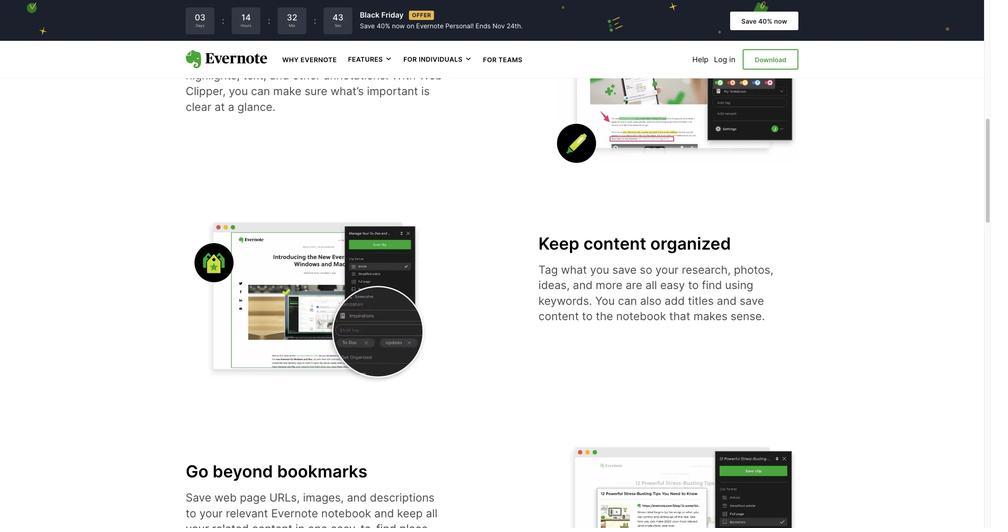 Task type: describe. For each thing, give the bounding box(es) containing it.
32
[[287, 13, 298, 22]]

0 vertical spatial to
[[689, 279, 699, 292]]

14
[[242, 13, 251, 22]]

easy
[[661, 279, 686, 292]]

and inside take a screenshot of a web page, then add highlights, text, and other annotations. with web clipper, you can make sure what's important is clear at a glance.
[[270, 69, 290, 82]]

sense.
[[731, 310, 766, 324]]

customize
[[186, 2, 273, 22]]

evernote logo image
[[186, 50, 268, 69]]

glance.
[[238, 100, 276, 114]]

teams
[[499, 56, 523, 64]]

web
[[419, 69, 443, 82]]

with
[[392, 69, 416, 82]]

43
[[333, 13, 344, 22]]

download
[[756, 56, 787, 64]]

all inside save web page urls, images, and descriptions to your relevant evernote notebook and keep all your related content in one easy-to-find place.
[[426, 507, 438, 521]]

and up easy-
[[347, 492, 367, 505]]

to inside save web page urls, images, and descriptions to your relevant evernote notebook and keep all your related content in one easy-to-find place.
[[186, 507, 196, 521]]

are
[[626, 279, 643, 292]]

1 vertical spatial to
[[583, 310, 593, 324]]

tag
[[539, 263, 558, 277]]

beyond
[[213, 462, 273, 482]]

descriptions
[[370, 492, 435, 505]]

why evernote
[[282, 56, 337, 64]]

to-
[[361, 523, 377, 529]]

features button
[[348, 55, 393, 64]]

1 horizontal spatial save
[[740, 295, 765, 308]]

now for save 40% now on evernote personal! ends nov 24th.
[[392, 22, 405, 30]]

you inside take a screenshot of a web page, then add highlights, text, and other annotations. with web clipper, you can make sure what's important is clear at a glance.
[[229, 85, 248, 98]]

what's
[[331, 85, 364, 98]]

save web page urls, images, and descriptions to your relevant evernote notebook and keep all your related content in one easy-to-find place.
[[186, 492, 438, 529]]

evernote inside save web page urls, images, and descriptions to your relevant evernote notebook and keep all your related content in one easy-to-find place.
[[271, 507, 318, 521]]

find inside save web page urls, images, and descriptions to your relevant evernote notebook and keep all your related content in one easy-to-find place.
[[377, 523, 397, 529]]

1 horizontal spatial a
[[228, 100, 235, 114]]

03
[[195, 13, 206, 22]]

keep
[[398, 507, 423, 521]]

highlight in evernote webclipper image
[[558, 2, 799, 163]]

web clipper evernote tags feature showcase image
[[186, 223, 427, 384]]

1 horizontal spatial in
[[730, 55, 736, 64]]

0 vertical spatial save
[[613, 263, 637, 277]]

that
[[670, 310, 691, 324]]

0 horizontal spatial a
[[214, 53, 220, 67]]

images,
[[303, 492, 344, 505]]

for teams link
[[483, 55, 523, 64]]

hours
[[241, 23, 252, 28]]

screenshot
[[223, 53, 282, 67]]

0 vertical spatial content
[[584, 234, 647, 254]]

black friday
[[360, 10, 404, 20]]

your up related
[[200, 507, 223, 521]]

related
[[212, 523, 249, 529]]

bookmarks feature of evernote webclipper image
[[558, 443, 799, 529]]

highlights,
[[186, 69, 240, 82]]

web inside take a screenshot of a web page, then add highlights, text, and other annotations. with web clipper, you can make sure what's important is clear at a glance.
[[308, 53, 331, 67]]

annotations.
[[324, 69, 389, 82]]

24th.
[[507, 22, 523, 30]]

1 vertical spatial evernote
[[301, 56, 337, 64]]

for individuals
[[404, 55, 463, 63]]

also
[[641, 295, 662, 308]]

the
[[596, 310, 614, 324]]

add inside take a screenshot of a web page, then add highlights, text, and other annotations. with web clipper, you can make sure what's important is clear at a glance.
[[393, 53, 413, 67]]

can inside take a screenshot of a web page, then add highlights, text, and other annotations. with web clipper, you can make sure what's important is clear at a glance.
[[251, 85, 270, 98]]

log in link
[[715, 55, 736, 64]]

so
[[640, 263, 653, 277]]

research,
[[682, 263, 731, 277]]

photos,
[[735, 263, 774, 277]]

and down what
[[573, 279, 593, 292]]

important
[[367, 85, 419, 98]]

tag what you save so your research, photos, ideas, and more are all easy to find using keywords. you can also add titles and save content to the notebook that makes sense.
[[539, 263, 774, 324]]

one
[[308, 523, 328, 529]]

features
[[348, 55, 383, 63]]

relevant
[[226, 507, 268, 521]]

place.
[[400, 523, 431, 529]]

save 40% now
[[742, 17, 788, 25]]

notebook inside tag what you save so your research, photos, ideas, and more are all easy to find using keywords. you can also add titles and save content to the notebook that makes sense.
[[617, 310, 667, 324]]

then
[[366, 53, 390, 67]]

2 : from the left
[[268, 16, 270, 26]]

bookmarks
[[277, 462, 368, 482]]

sec
[[335, 23, 342, 28]]

help
[[693, 55, 709, 64]]

organized
[[651, 234, 732, 254]]

your left related
[[186, 523, 209, 529]]

urls,
[[270, 492, 300, 505]]

and up to-
[[375, 507, 394, 521]]

page
[[240, 492, 266, 505]]

1 : from the left
[[222, 16, 224, 26]]

save for save 40% now on evernote personal! ends nov 24th.
[[360, 22, 375, 30]]

sure
[[305, 85, 328, 98]]

and down using
[[718, 295, 737, 308]]



Task type: locate. For each thing, give the bounding box(es) containing it.
find
[[703, 279, 723, 292], [377, 523, 397, 529]]

1 horizontal spatial notebook
[[617, 310, 667, 324]]

in
[[730, 55, 736, 64], [296, 523, 305, 529]]

keep
[[539, 234, 580, 254]]

screenshots
[[186, 24, 286, 44]]

1 horizontal spatial now
[[775, 17, 788, 25]]

2 vertical spatial evernote
[[271, 507, 318, 521]]

easy-
[[331, 523, 361, 529]]

0 horizontal spatial for
[[404, 55, 417, 63]]

1 horizontal spatial add
[[665, 295, 685, 308]]

save up are
[[613, 263, 637, 277]]

0 vertical spatial find
[[703, 279, 723, 292]]

32 min
[[287, 13, 298, 28]]

1 vertical spatial in
[[296, 523, 305, 529]]

1 horizontal spatial all
[[646, 279, 658, 292]]

all up place.
[[426, 507, 438, 521]]

min
[[289, 23, 296, 28]]

1 horizontal spatial 40%
[[759, 17, 773, 25]]

can down are
[[619, 295, 638, 308]]

can inside tag what you save so your research, photos, ideas, and more are all easy to find using keywords. you can also add titles and save content to the notebook that makes sense.
[[619, 295, 638, 308]]

notebook inside save web page urls, images, and descriptions to your relevant evernote notebook and keep all your related content in one easy-to-find place.
[[322, 507, 372, 521]]

0 horizontal spatial you
[[229, 85, 248, 98]]

1 vertical spatial web
[[215, 492, 237, 505]]

clear
[[186, 100, 212, 114]]

find left place.
[[377, 523, 397, 529]]

2 horizontal spatial :
[[314, 16, 317, 26]]

ends
[[476, 22, 491, 30]]

0 vertical spatial in
[[730, 55, 736, 64]]

log
[[715, 55, 728, 64]]

a
[[214, 53, 220, 67], [299, 53, 305, 67], [228, 100, 235, 114]]

40% for save 40% now
[[759, 17, 773, 25]]

1 vertical spatial you
[[591, 263, 610, 277]]

now up download 'link'
[[775, 17, 788, 25]]

evernote down urls,
[[271, 507, 318, 521]]

0 vertical spatial all
[[646, 279, 658, 292]]

now
[[775, 17, 788, 25], [392, 22, 405, 30]]

for individuals button
[[404, 55, 472, 64]]

2 horizontal spatial a
[[299, 53, 305, 67]]

a up highlights,
[[214, 53, 220, 67]]

can up glance. on the left
[[251, 85, 270, 98]]

to left the
[[583, 310, 593, 324]]

for for for individuals
[[404, 55, 417, 63]]

and up make
[[270, 69, 290, 82]]

evernote up other
[[301, 56, 337, 64]]

keywords.
[[539, 295, 593, 308]]

for inside button
[[404, 55, 417, 63]]

save 40% now link
[[731, 12, 799, 30]]

save up download 'link'
[[742, 17, 757, 25]]

nov
[[493, 22, 505, 30]]

0 horizontal spatial find
[[377, 523, 397, 529]]

offer
[[412, 12, 432, 18]]

0 horizontal spatial add
[[393, 53, 413, 67]]

: left 14 hours on the top of the page
[[222, 16, 224, 26]]

go
[[186, 462, 209, 482]]

for teams
[[483, 56, 523, 64]]

website
[[317, 2, 381, 22]]

40% down black friday on the top
[[377, 22, 391, 30]]

40% for save 40% now on evernote personal! ends nov 24th.
[[377, 22, 391, 30]]

days
[[196, 23, 205, 28]]

what
[[562, 263, 588, 277]]

0 horizontal spatial save
[[613, 263, 637, 277]]

1 vertical spatial notebook
[[322, 507, 372, 521]]

notebook
[[617, 310, 667, 324], [322, 507, 372, 521]]

you inside tag what you save so your research, photos, ideas, and more are all easy to find using keywords. you can also add titles and save content to the notebook that makes sense.
[[591, 263, 610, 277]]

1 vertical spatial can
[[619, 295, 638, 308]]

0 horizontal spatial can
[[251, 85, 270, 98]]

web up relevant
[[215, 492, 237, 505]]

notebook down "also" in the right bottom of the page
[[617, 310, 667, 324]]

web up other
[[308, 53, 331, 67]]

1 horizontal spatial for
[[483, 56, 497, 64]]

1 vertical spatial save
[[740, 295, 765, 308]]

make
[[273, 85, 302, 98]]

1 horizontal spatial save
[[360, 22, 375, 30]]

all inside tag what you save so your research, photos, ideas, and more are all easy to find using keywords. you can also add titles and save content to the notebook that makes sense.
[[646, 279, 658, 292]]

to up titles
[[689, 279, 699, 292]]

2 horizontal spatial save
[[742, 17, 757, 25]]

your inside tag what you save so your research, photos, ideas, and more are all easy to find using keywords. you can also add titles and save content to the notebook that makes sense.
[[656, 263, 679, 277]]

can
[[251, 85, 270, 98], [619, 295, 638, 308]]

help link
[[693, 55, 709, 64]]

at
[[215, 100, 225, 114]]

for up the with
[[404, 55, 417, 63]]

1 horizontal spatial web
[[308, 53, 331, 67]]

save up 'sense.'
[[740, 295, 765, 308]]

to down go
[[186, 507, 196, 521]]

save 40% now on evernote personal! ends nov 24th.
[[360, 22, 523, 30]]

now left 'on'
[[392, 22, 405, 30]]

web inside save web page urls, images, and descriptions to your relevant evernote notebook and keep all your related content in one easy-to-find place.
[[215, 492, 237, 505]]

save inside save web page urls, images, and descriptions to your relevant evernote notebook and keep all your related content in one easy-to-find place.
[[186, 492, 212, 505]]

black
[[360, 10, 380, 20]]

0 vertical spatial notebook
[[617, 310, 667, 324]]

for left the teams
[[483, 56, 497, 64]]

in right the 'log'
[[730, 55, 736, 64]]

download link
[[744, 49, 799, 70]]

titles
[[689, 295, 714, 308]]

3 : from the left
[[314, 16, 317, 26]]

0 horizontal spatial all
[[426, 507, 438, 521]]

find inside tag what you save so your research, photos, ideas, and more are all easy to find using keywords. you can also add titles and save content to the notebook that makes sense.
[[703, 279, 723, 292]]

your inside customize your website screenshots
[[277, 2, 313, 22]]

0 horizontal spatial to
[[186, 507, 196, 521]]

add up the with
[[393, 53, 413, 67]]

you
[[229, 85, 248, 98], [591, 263, 610, 277]]

in inside save web page urls, images, and descriptions to your relevant evernote notebook and keep all your related content in one easy-to-find place.
[[296, 523, 305, 529]]

add down the easy at the bottom of page
[[665, 295, 685, 308]]

now for save 40% now
[[775, 17, 788, 25]]

0 horizontal spatial in
[[296, 523, 305, 529]]

text,
[[243, 69, 267, 82]]

save for save web page urls, images, and descriptions to your relevant evernote notebook and keep all your related content in one easy-to-find place.
[[186, 492, 212, 505]]

all up "also" in the right bottom of the page
[[646, 279, 658, 292]]

take a screenshot of a web page, then add highlights, text, and other annotations. with web clipper, you can make sure what's important is clear at a glance.
[[186, 53, 443, 114]]

0 vertical spatial can
[[251, 85, 270, 98]]

0 vertical spatial you
[[229, 85, 248, 98]]

0 horizontal spatial 40%
[[377, 22, 391, 30]]

1 horizontal spatial find
[[703, 279, 723, 292]]

your up the easy at the bottom of page
[[656, 263, 679, 277]]

0 vertical spatial evernote
[[417, 22, 444, 30]]

your up min
[[277, 2, 313, 22]]

1 horizontal spatial :
[[268, 16, 270, 26]]

content inside save web page urls, images, and descriptions to your relevant evernote notebook and keep all your related content in one easy-to-find place.
[[252, 523, 293, 529]]

go beyond bookmarks
[[186, 462, 368, 482]]

and
[[270, 69, 290, 82], [573, 279, 593, 292], [718, 295, 737, 308], [347, 492, 367, 505], [375, 507, 394, 521]]

makes
[[694, 310, 728, 324]]

you down text, on the top left of the page
[[229, 85, 248, 98]]

a right the of
[[299, 53, 305, 67]]

why evernote link
[[282, 55, 337, 64]]

2 horizontal spatial content
[[584, 234, 647, 254]]

content inside tag what you save so your research, photos, ideas, and more are all easy to find using keywords. you can also add titles and save content to the notebook that makes sense.
[[539, 310, 579, 324]]

find down 'research,'
[[703, 279, 723, 292]]

40%
[[759, 17, 773, 25], [377, 22, 391, 30]]

other
[[293, 69, 321, 82]]

add inside tag what you save so your research, photos, ideas, and more are all easy to find using keywords. you can also add titles and save content to the notebook that makes sense.
[[665, 295, 685, 308]]

is
[[422, 85, 430, 98]]

evernote down offer
[[417, 22, 444, 30]]

2 vertical spatial content
[[252, 523, 293, 529]]

0 horizontal spatial notebook
[[322, 507, 372, 521]]

: left "32 min"
[[268, 16, 270, 26]]

save for save 40% now
[[742, 17, 757, 25]]

0 horizontal spatial web
[[215, 492, 237, 505]]

save
[[742, 17, 757, 25], [360, 22, 375, 30], [186, 492, 212, 505]]

2 vertical spatial to
[[186, 507, 196, 521]]

your
[[277, 2, 313, 22], [656, 263, 679, 277], [200, 507, 223, 521], [186, 523, 209, 529]]

content down relevant
[[252, 523, 293, 529]]

log in
[[715, 55, 736, 64]]

of
[[285, 53, 296, 67]]

save down black at the left top of the page
[[360, 22, 375, 30]]

save down go
[[186, 492, 212, 505]]

1 horizontal spatial content
[[539, 310, 579, 324]]

14 hours
[[241, 13, 252, 28]]

0 horizontal spatial save
[[186, 492, 212, 505]]

content down keywords.
[[539, 310, 579, 324]]

1 vertical spatial content
[[539, 310, 579, 324]]

on
[[407, 22, 415, 30]]

03 days
[[195, 13, 206, 28]]

1 vertical spatial all
[[426, 507, 438, 521]]

0 horizontal spatial content
[[252, 523, 293, 529]]

take
[[186, 53, 211, 67]]

for for for teams
[[483, 56, 497, 64]]

a right at
[[228, 100, 235, 114]]

0 vertical spatial web
[[308, 53, 331, 67]]

you
[[596, 295, 615, 308]]

friday
[[382, 10, 404, 20]]

in left one
[[296, 523, 305, 529]]

add
[[393, 53, 413, 67], [665, 295, 685, 308]]

1 vertical spatial add
[[665, 295, 685, 308]]

1 horizontal spatial you
[[591, 263, 610, 277]]

0 horizontal spatial now
[[392, 22, 405, 30]]

0 vertical spatial add
[[393, 53, 413, 67]]

you up more
[[591, 263, 610, 277]]

clipper,
[[186, 85, 226, 98]]

notebook up easy-
[[322, 507, 372, 521]]

content
[[584, 234, 647, 254], [539, 310, 579, 324], [252, 523, 293, 529]]

40% up download 'link'
[[759, 17, 773, 25]]

using
[[726, 279, 754, 292]]

why
[[282, 56, 299, 64]]

: left 43 sec
[[314, 16, 317, 26]]

0 horizontal spatial :
[[222, 16, 224, 26]]

1 horizontal spatial to
[[583, 310, 593, 324]]

evernote
[[417, 22, 444, 30], [301, 56, 337, 64], [271, 507, 318, 521]]

all
[[646, 279, 658, 292], [426, 507, 438, 521]]

more
[[596, 279, 623, 292]]

1 horizontal spatial can
[[619, 295, 638, 308]]

save
[[613, 263, 637, 277], [740, 295, 765, 308]]

43 sec
[[333, 13, 344, 28]]

personal!
[[446, 22, 474, 30]]

customize your website screenshots
[[186, 2, 381, 44]]

2 horizontal spatial to
[[689, 279, 699, 292]]

1 vertical spatial find
[[377, 523, 397, 529]]

ideas,
[[539, 279, 570, 292]]

individuals
[[419, 55, 463, 63]]

page,
[[334, 53, 363, 67]]

content up so
[[584, 234, 647, 254]]

keep content organized
[[539, 234, 732, 254]]



Task type: vqa. For each thing, say whether or not it's contained in the screenshot.
a to the right
yes



